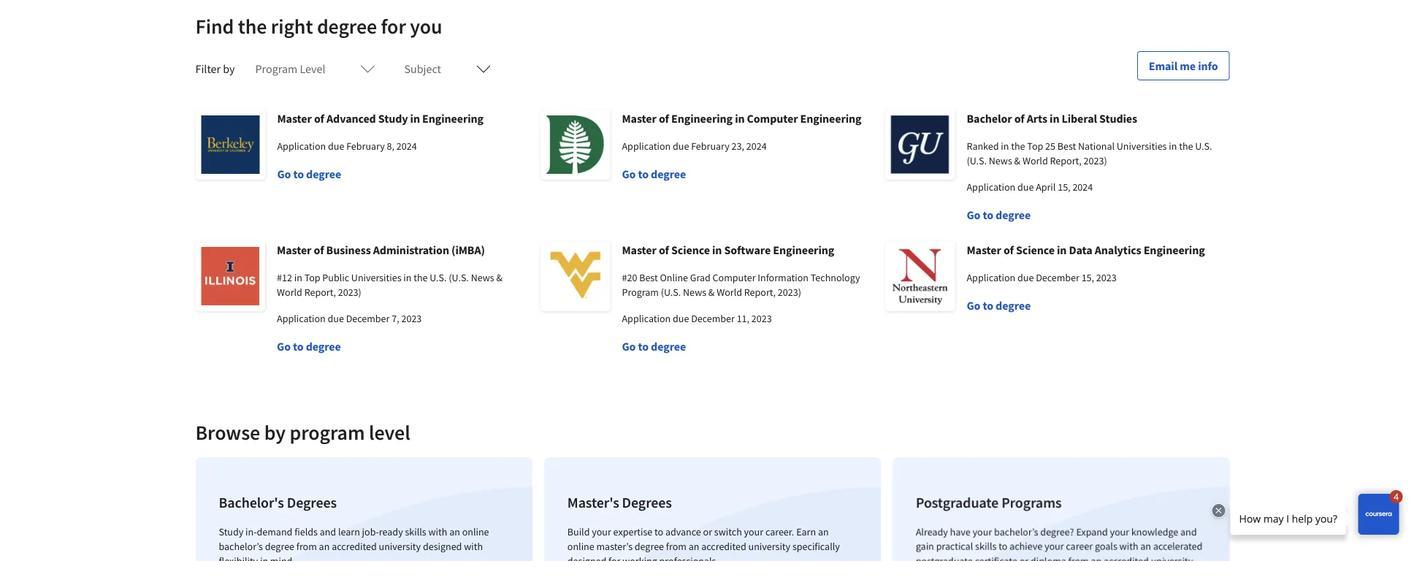 Task type: describe. For each thing, give the bounding box(es) containing it.
master of science in software engineering
[[622, 243, 834, 257]]

program inside dropdown button
[[255, 61, 298, 76]]

report, inside ranked in the top 25 best national universities in the u.s. (u.s. news & world report, 2023)
[[1050, 154, 1082, 167]]

world for master of science in software engineering
[[717, 286, 742, 299]]

ready
[[379, 525, 403, 538]]

your right the have
[[973, 525, 992, 538]]

2023 for master of business administration (imba)
[[401, 312, 422, 325]]

the inside #12 in top public universities in the u.s. (u.s. news & world report, 2023)
[[414, 271, 428, 284]]

master's
[[596, 540, 633, 553]]

master of advanced study in engineering
[[277, 111, 484, 126]]

achieve
[[1010, 540, 1043, 553]]

best inside ranked in the top 25 best national universities in the u.s. (u.s. news & world report, 2023)
[[1058, 140, 1076, 153]]

25
[[1045, 140, 1056, 153]]

accelerated
[[1153, 540, 1202, 553]]

browse by program level
[[195, 420, 410, 445]]

or inside already have your bachelor's degree? expand your knowledge and gain practical skills to achieve your career goals with an accelerated postgraduate certificate or diploma from an accredited university.
[[1020, 554, 1029, 561]]

2023) inside ranked in the top 25 best national universities in the u.s. (u.s. news & world report, 2023)
[[1084, 154, 1107, 167]]

top inside ranked in the top 25 best national universities in the u.s. (u.s. news & world report, 2023)
[[1027, 140, 1043, 153]]

to down application due december 15, 2023
[[983, 298, 994, 313]]

bachelor's
[[219, 493, 284, 512]]

#12 in top public universities in the u.s. (u.s. news & world report, 2023)
[[277, 271, 503, 299]]

application for application due december 15, 2023
[[967, 271, 1016, 284]]

online for bachelor's degrees
[[462, 525, 489, 538]]

university for bachelor's degrees
[[379, 540, 421, 553]]

due for application due december 15, 2023
[[1018, 271, 1034, 284]]

go to degree down the application due april 15, 2024
[[967, 207, 1031, 222]]

15, for december
[[1082, 271, 1094, 284]]

go to degree down application due february 23, 2024
[[622, 167, 686, 181]]

bachelor's inside 'study in-demand fields and learn job-ready skills with an online bachelor's degree from an accredited university designed with flexibility in mind.'
[[219, 540, 263, 553]]

filter
[[195, 61, 221, 76]]

arts
[[1027, 111, 1048, 126]]

u.s. inside #12 in top public universities in the u.s. (u.s. news & world report, 2023)
[[430, 271, 447, 284]]

and inside 'study in-demand fields and learn job-ready skills with an online bachelor's degree from an accredited university designed with flexibility in mind.'
[[320, 525, 336, 538]]

2024 for in
[[397, 140, 417, 153]]

already have your bachelor's degree? expand your knowledge and gain practical skills to achieve your career goals with an accelerated postgraduate certificate or diploma from an accredited university.
[[916, 525, 1202, 561]]

university of illinois at urbana-champaign image
[[195, 241, 265, 311]]

career
[[1066, 540, 1093, 553]]

degree down application due december 7, 2023
[[306, 339, 341, 354]]

go to degree down application due december 11, 2023
[[622, 339, 686, 354]]

university for master's degrees
[[748, 540, 791, 553]]

(u.s. for master of science in software engineering
[[661, 286, 681, 299]]

in-
[[246, 525, 257, 538]]

goals
[[1095, 540, 1118, 553]]

filter by
[[195, 61, 235, 76]]

go right university of california, berkeley image on the left top of the page
[[277, 167, 291, 181]]

by for browse
[[264, 420, 286, 445]]

(u.s. inside ranked in the top 25 best national universities in the u.s. (u.s. news & world report, 2023)
[[967, 154, 987, 167]]

degree down application due december 11, 2023
[[651, 339, 686, 354]]

accredited for bachelor's degrees
[[332, 540, 377, 553]]

for inside "build your expertise to advance or switch your career. earn an online master's degree from an accredited university specifically designed for working professionals."
[[609, 554, 621, 561]]

to inside already have your bachelor's degree? expand your knowledge and gain practical skills to achieve your career goals with an accelerated postgraduate certificate or diploma from an accredited university.
[[999, 540, 1008, 553]]

due for application due february 23, 2024
[[673, 140, 689, 153]]

online for master's degrees
[[567, 540, 594, 553]]

go to degree down application due february 8, 2024
[[277, 167, 341, 181]]

master of business administration (imba)
[[277, 243, 485, 257]]

programs
[[1002, 493, 1062, 512]]

computer for grad
[[713, 271, 756, 284]]

2023) for master of business administration (imba)
[[338, 286, 361, 299]]

public
[[322, 271, 349, 284]]

demand
[[257, 525, 292, 538]]

your up goals
[[1110, 525, 1129, 538]]

7,
[[392, 312, 399, 325]]

georgetown university image
[[885, 110, 955, 180]]

go to degree down application due december 15, 2023
[[967, 298, 1031, 313]]

to down application due february 23, 2024
[[638, 167, 649, 181]]

master of science in data analytics engineering
[[967, 243, 1205, 257]]

application due december 7, 2023
[[277, 312, 422, 325]]

liberal
[[1062, 111, 1097, 126]]

go right northeastern university image
[[967, 298, 981, 313]]

2023 for master of science in software engineering
[[752, 312, 772, 325]]

application for application due december 11, 2023
[[622, 312, 671, 325]]

0 horizontal spatial with
[[428, 525, 447, 538]]

analytics
[[1095, 243, 1141, 257]]

expertise
[[613, 525, 653, 538]]

advanced
[[327, 111, 376, 126]]

have
[[950, 525, 971, 538]]

application due december 15, 2023
[[967, 271, 1117, 284]]

working
[[623, 554, 657, 561]]

master's
[[567, 493, 619, 512]]

go to degree down application due december 7, 2023
[[277, 339, 341, 354]]

world for master of business administration (imba)
[[277, 286, 302, 299]]

your up 'diploma'
[[1045, 540, 1064, 553]]

practical
[[936, 540, 973, 553]]

fields
[[295, 525, 318, 538]]

program level button
[[247, 51, 384, 86]]

degree inside 'study in-demand fields and learn job-ready skills with an online bachelor's degree from an accredited university designed with flexibility in mind.'
[[265, 540, 294, 553]]

skills inside 'study in-demand fields and learn job-ready skills with an online bachelor's degree from an accredited university designed with flexibility in mind.'
[[405, 525, 426, 538]]

level
[[369, 420, 410, 445]]

#12
[[277, 271, 292, 284]]

due for application due december 11, 2023
[[673, 312, 689, 325]]

bachelor of arts in liberal studies
[[967, 111, 1137, 126]]

of for master of business administration (imba)
[[314, 243, 324, 257]]

of for bachelor of arts in liberal studies
[[1014, 111, 1025, 126]]

december for master of science in software engineering
[[691, 312, 735, 325]]

2 horizontal spatial 2024
[[1073, 180, 1093, 194]]

(imba)
[[452, 243, 485, 257]]

december for master of business administration (imba)
[[346, 312, 390, 325]]

from inside already have your bachelor's degree? expand your knowledge and gain practical skills to achieve your career goals with an accelerated postgraduate certificate or diploma from an accredited university.
[[1069, 554, 1089, 561]]

email me info button
[[1137, 51, 1230, 80]]

degrees for bachelor's degrees
[[287, 493, 337, 512]]

15, for april
[[1058, 180, 1071, 194]]

engineering for in
[[422, 111, 484, 126]]

application due february 8, 2024
[[277, 140, 417, 153]]

postgraduate
[[916, 554, 973, 561]]

your up master's
[[592, 525, 611, 538]]

find the right degree for you
[[195, 14, 442, 39]]

technology
[[811, 271, 860, 284]]

build your expertise to advance or switch your career. earn an online master's degree from an accredited university specifically designed for working professionals.
[[567, 525, 840, 561]]

of for master of advanced study in engineering
[[314, 111, 324, 126]]

program level
[[255, 61, 325, 76]]

degree?
[[1041, 525, 1074, 538]]

career.
[[766, 525, 794, 538]]

or inside "build your expertise to advance or switch your career. earn an online master's degree from an accredited university specifically designed for working professionals."
[[703, 525, 712, 538]]

degrees for master's degrees
[[622, 493, 672, 512]]

already
[[916, 525, 948, 538]]

information
[[758, 271, 809, 284]]

your right switch
[[744, 525, 763, 538]]

bachelor's degrees
[[219, 493, 337, 512]]

learn
[[338, 525, 360, 538]]

& for master of business administration (imba)
[[496, 271, 503, 284]]

go down #20
[[622, 339, 636, 354]]

u.s. inside ranked in the top 25 best national universities in the u.s. (u.s. news & world report, 2023)
[[1195, 140, 1212, 153]]

you
[[410, 14, 442, 39]]

bachelor
[[967, 111, 1012, 126]]

data
[[1069, 243, 1093, 257]]

& inside ranked in the top 25 best national universities in the u.s. (u.s. news & world report, 2023)
[[1014, 154, 1021, 167]]

ranked
[[967, 140, 999, 153]]

expand
[[1076, 525, 1108, 538]]

software
[[724, 243, 771, 257]]

west virginia university image
[[540, 241, 610, 311]]

browse
[[195, 420, 260, 445]]

designed inside 'study in-demand fields and learn job-ready skills with an online bachelor's degree from an accredited university designed with flexibility in mind.'
[[423, 540, 462, 553]]

gain
[[916, 540, 934, 553]]

1 horizontal spatial with
[[464, 540, 483, 553]]

to inside "build your expertise to advance or switch your career. earn an online master's degree from an accredited university specifically designed for working professionals."
[[655, 525, 663, 538]]

postgraduate programs
[[916, 493, 1062, 512]]

april
[[1036, 180, 1056, 194]]

news for master of science in software engineering
[[683, 286, 706, 299]]

online
[[660, 271, 688, 284]]



Task type: locate. For each thing, give the bounding box(es) containing it.
2 vertical spatial news
[[683, 286, 706, 299]]

application down ranked
[[967, 180, 1016, 194]]

0 vertical spatial bachelor's
[[994, 525, 1039, 538]]

science up application due december 15, 2023
[[1016, 243, 1055, 257]]

0 horizontal spatial bachelor's
[[219, 540, 263, 553]]

me
[[1180, 58, 1196, 73]]

1 horizontal spatial top
[[1027, 140, 1043, 153]]

1 degrees from the left
[[287, 493, 337, 512]]

go down the application due april 15, 2024
[[967, 207, 981, 222]]

accredited
[[332, 540, 377, 553], [701, 540, 746, 553], [1104, 554, 1149, 561]]

0 vertical spatial universities
[[1117, 140, 1167, 153]]

degree down the application due april 15, 2024
[[996, 207, 1031, 222]]

master up the '#12'
[[277, 243, 311, 257]]

go down the '#12'
[[277, 339, 291, 354]]

accredited for master's degrees
[[701, 540, 746, 553]]

national
[[1078, 140, 1115, 153]]

accredited inside 'study in-demand fields and learn job-ready skills with an online bachelor's degree from an accredited university designed with flexibility in mind.'
[[332, 540, 377, 553]]

due
[[328, 140, 344, 153], [673, 140, 689, 153], [1018, 180, 1034, 194], [1018, 271, 1034, 284], [328, 312, 344, 325], [673, 312, 689, 325]]

1 horizontal spatial study
[[378, 111, 408, 126]]

by for filter
[[223, 61, 235, 76]]

master up application due december 15, 2023
[[967, 243, 1001, 257]]

of for master of science in software engineering
[[659, 243, 669, 257]]

december left 7,
[[346, 312, 390, 325]]

15,
[[1058, 180, 1071, 194], [1082, 271, 1094, 284]]

for down master's
[[609, 554, 621, 561]]

0 vertical spatial by
[[223, 61, 235, 76]]

list
[[190, 451, 1236, 561]]

1 vertical spatial news
[[471, 271, 494, 284]]

find
[[195, 14, 234, 39]]

universities
[[1117, 140, 1167, 153], [351, 271, 401, 284]]

online inside 'study in-demand fields and learn job-ready skills with an online bachelor's degree from an accredited university designed with flexibility in mind.'
[[462, 525, 489, 538]]

application due december 11, 2023
[[622, 312, 772, 325]]

application for application due april 15, 2024
[[967, 180, 1016, 194]]

universities inside #12 in top public universities in the u.s. (u.s. news & world report, 2023)
[[351, 271, 401, 284]]

due down master of science in data analytics engineering
[[1018, 271, 1034, 284]]

news inside "#20 best online grad computer information technology program (u.s. news & world report, 2023)"
[[683, 286, 706, 299]]

1 horizontal spatial skills
[[976, 540, 997, 553]]

skills up certificate
[[976, 540, 997, 553]]

go
[[277, 167, 291, 181], [622, 167, 636, 181], [967, 207, 981, 222], [967, 298, 981, 313], [277, 339, 291, 354], [622, 339, 636, 354]]

news inside ranked in the top 25 best national universities in the u.s. (u.s. news & world report, 2023)
[[989, 154, 1012, 167]]

to
[[293, 167, 304, 181], [638, 167, 649, 181], [983, 207, 994, 222], [983, 298, 994, 313], [293, 339, 304, 354], [638, 339, 649, 354], [655, 525, 663, 538], [999, 540, 1008, 553]]

1 horizontal spatial (u.s.
[[661, 286, 681, 299]]

1 vertical spatial online
[[567, 540, 594, 553]]

(u.s. inside "#20 best online grad computer information technology program (u.s. news & world report, 2023)"
[[661, 286, 681, 299]]

0 horizontal spatial university
[[379, 540, 421, 553]]

application down the '#12'
[[277, 312, 326, 325]]

info
[[1198, 58, 1218, 73]]

0 vertical spatial or
[[703, 525, 712, 538]]

to down the application due april 15, 2024
[[983, 207, 994, 222]]

1 horizontal spatial degrees
[[622, 493, 672, 512]]

an
[[449, 525, 460, 538], [818, 525, 829, 538], [319, 540, 330, 553], [689, 540, 699, 553], [1140, 540, 1151, 553], [1091, 554, 1102, 561]]

to down application due december 11, 2023
[[638, 339, 649, 354]]

flexibility
[[219, 554, 258, 561]]

1 vertical spatial &
[[496, 271, 503, 284]]

of up application due february 23, 2024
[[659, 111, 669, 126]]

studies
[[1099, 111, 1137, 126]]

business
[[326, 243, 371, 257]]

study up 8,
[[378, 111, 408, 126]]

1 horizontal spatial best
[[1058, 140, 1076, 153]]

program
[[290, 420, 365, 445]]

from for master's degrees
[[666, 540, 687, 553]]

0 horizontal spatial from
[[296, 540, 317, 553]]

program down #20
[[622, 286, 659, 299]]

university inside "build your expertise to advance or switch your career. earn an online master's degree from an accredited university specifically designed for working professionals."
[[748, 540, 791, 553]]

of up online
[[659, 243, 669, 257]]

universities down master of business administration (imba) in the top left of the page
[[351, 271, 401, 284]]

from inside 'study in-demand fields and learn job-ready skills with an online bachelor's degree from an accredited university designed with flexibility in mind.'
[[296, 540, 317, 553]]

report, for master of science in software engineering
[[744, 286, 776, 299]]

mind.
[[270, 554, 295, 561]]

1 horizontal spatial u.s.
[[1195, 140, 1212, 153]]

skills right the ready
[[405, 525, 426, 538]]

master for master of business administration (imba)
[[277, 243, 311, 257]]

university down the ready
[[379, 540, 421, 553]]

study in-demand fields and learn job-ready skills with an online bachelor's degree from an accredited university designed with flexibility in mind.
[[219, 525, 489, 561]]

(u.s. inside #12 in top public universities in the u.s. (u.s. news & world report, 2023)
[[449, 271, 469, 284]]

and inside already have your bachelor's degree? expand your knowledge and gain practical skills to achieve your career goals with an accelerated postgraduate certificate or diploma from an accredited university.
[[1180, 525, 1197, 538]]

2 science from the left
[[1016, 243, 1055, 257]]

world up 11,
[[717, 286, 742, 299]]

degree down application due february 23, 2024
[[651, 167, 686, 181]]

science up grad
[[671, 243, 710, 257]]

1 horizontal spatial 2023)
[[778, 286, 801, 299]]

university
[[379, 540, 421, 553], [748, 540, 791, 553]]

1 vertical spatial program
[[622, 286, 659, 299]]

0 vertical spatial study
[[378, 111, 408, 126]]

2 vertical spatial (u.s.
[[661, 286, 681, 299]]

0 horizontal spatial or
[[703, 525, 712, 538]]

1 horizontal spatial 2024
[[746, 140, 767, 153]]

from
[[296, 540, 317, 553], [666, 540, 687, 553], [1069, 554, 1089, 561]]

computer
[[747, 111, 798, 126], [713, 271, 756, 284]]

23,
[[732, 140, 744, 153]]

1 vertical spatial best
[[639, 271, 658, 284]]

application due april 15, 2024
[[967, 180, 1093, 194]]

for left the you
[[381, 14, 406, 39]]

1 horizontal spatial december
[[691, 312, 735, 325]]

december down the data
[[1036, 271, 1080, 284]]

0 vertical spatial skills
[[405, 525, 426, 538]]

2 horizontal spatial accredited
[[1104, 554, 1149, 561]]

universities inside ranked in the top 25 best national universities in the u.s. (u.s. news & world report, 2023)
[[1117, 140, 1167, 153]]

2023) inside "#20 best online grad computer information technology program (u.s. news & world report, 2023)"
[[778, 286, 801, 299]]

0 horizontal spatial report,
[[304, 286, 336, 299]]

the
[[238, 14, 267, 39], [1011, 140, 1025, 153], [1179, 140, 1193, 153], [414, 271, 428, 284]]

0 horizontal spatial skills
[[405, 525, 426, 538]]

#20
[[622, 271, 637, 284]]

1 horizontal spatial science
[[1016, 243, 1055, 257]]

0 vertical spatial top
[[1027, 140, 1043, 153]]

0 horizontal spatial science
[[671, 243, 710, 257]]

2 vertical spatial &
[[709, 286, 715, 299]]

by right filter
[[223, 61, 235, 76]]

1 vertical spatial bachelor's
[[219, 540, 263, 553]]

universities down studies
[[1117, 140, 1167, 153]]

to down application due december 7, 2023
[[293, 339, 304, 354]]

build
[[567, 525, 590, 538]]

application down #20
[[622, 312, 671, 325]]

designed
[[423, 540, 462, 553], [567, 554, 607, 561]]

0 horizontal spatial 15,
[[1058, 180, 1071, 194]]

science
[[671, 243, 710, 257], [1016, 243, 1055, 257]]

program
[[255, 61, 298, 76], [622, 286, 659, 299]]

1 and from the left
[[320, 525, 336, 538]]

15, down master of science in data analytics engineering
[[1082, 271, 1094, 284]]

news down ranked
[[989, 154, 1012, 167]]

degrees
[[287, 493, 337, 512], [622, 493, 672, 512]]

top
[[1027, 140, 1043, 153], [304, 271, 320, 284]]

2023) inside #12 in top public universities in the u.s. (u.s. news & world report, 2023)
[[338, 286, 361, 299]]

of
[[314, 111, 324, 126], [659, 111, 669, 126], [1014, 111, 1025, 126], [314, 243, 324, 257], [659, 243, 669, 257], [1004, 243, 1014, 257]]

accredited down goals
[[1104, 554, 1149, 561]]

2023 down analytics
[[1096, 271, 1117, 284]]

in inside 'study in-demand fields and learn job-ready skills with an online bachelor's degree from an accredited university designed with flexibility in mind.'
[[260, 554, 268, 561]]

1 horizontal spatial from
[[666, 540, 687, 553]]

to left advance
[[655, 525, 663, 538]]

master for master of engineering in computer engineering
[[622, 111, 657, 126]]

application for application due december 7, 2023
[[277, 312, 326, 325]]

computer for in
[[747, 111, 798, 126]]

2023)
[[1084, 154, 1107, 167], [338, 286, 361, 299], [778, 286, 801, 299]]

(u.s. down (imba)
[[449, 271, 469, 284]]

master's degrees
[[567, 493, 672, 512]]

engineering for software
[[773, 243, 834, 257]]

1 vertical spatial top
[[304, 271, 320, 284]]

1 horizontal spatial report,
[[744, 286, 776, 299]]

1 vertical spatial by
[[264, 420, 286, 445]]

1 horizontal spatial for
[[609, 554, 621, 561]]

0 horizontal spatial for
[[381, 14, 406, 39]]

& inside "#20 best online grad computer information technology program (u.s. news & world report, 2023)"
[[709, 286, 715, 299]]

due for application due february 8, 2024
[[328, 140, 344, 153]]

diploma
[[1031, 554, 1066, 561]]

university.
[[1151, 554, 1195, 561]]

of for master of engineering in computer engineering
[[659, 111, 669, 126]]

0 vertical spatial computer
[[747, 111, 798, 126]]

from down 'career'
[[1069, 554, 1089, 561]]

2 horizontal spatial 2023)
[[1084, 154, 1107, 167]]

application for application due february 8, 2024
[[277, 140, 326, 153]]

degrees up expertise at the left of the page
[[622, 493, 672, 512]]

1 vertical spatial 15,
[[1082, 271, 1094, 284]]

0 vertical spatial u.s.
[[1195, 140, 1212, 153]]

world inside ranked in the top 25 best national universities in the u.s. (u.s. news & world report, 2023)
[[1023, 154, 1048, 167]]

degree up working
[[635, 540, 664, 553]]

knowledge
[[1131, 525, 1178, 538]]

news
[[989, 154, 1012, 167], [471, 271, 494, 284], [683, 286, 706, 299]]

report, down information
[[744, 286, 776, 299]]

1 february from the left
[[346, 140, 385, 153]]

email me info
[[1149, 58, 1218, 73]]

dartmouth college image
[[540, 110, 610, 180]]

news down grad
[[683, 286, 706, 299]]

2023) down national
[[1084, 154, 1107, 167]]

ranked in the top 25 best national universities in the u.s. (u.s. news & world report, 2023)
[[967, 140, 1212, 167]]

1 vertical spatial universities
[[351, 271, 401, 284]]

due for application due april 15, 2024
[[1018, 180, 1034, 194]]

news inside #12 in top public universities in the u.s. (u.s. news & world report, 2023)
[[471, 271, 494, 284]]

due left april on the right top of the page
[[1018, 180, 1034, 194]]

1 horizontal spatial and
[[1180, 525, 1197, 538]]

1 horizontal spatial world
[[717, 286, 742, 299]]

1 horizontal spatial news
[[683, 286, 706, 299]]

best right 25 at the right of the page
[[1058, 140, 1076, 153]]

by right browse
[[264, 420, 286, 445]]

engineering
[[422, 111, 484, 126], [671, 111, 733, 126], [800, 111, 862, 126], [773, 243, 834, 257], [1144, 243, 1205, 257]]

0 horizontal spatial february
[[346, 140, 385, 153]]

subject button
[[396, 51, 500, 86]]

job-
[[362, 525, 379, 538]]

2024 for computer
[[746, 140, 767, 153]]

0 vertical spatial &
[[1014, 154, 1021, 167]]

report,
[[1050, 154, 1082, 167], [304, 286, 336, 299], [744, 286, 776, 299]]

1 horizontal spatial online
[[567, 540, 594, 553]]

2 and from the left
[[1180, 525, 1197, 538]]

subject
[[404, 61, 441, 76]]

or down achieve
[[1020, 554, 1029, 561]]

1 horizontal spatial february
[[691, 140, 730, 153]]

0 vertical spatial 15,
[[1058, 180, 1071, 194]]

2023 right 7,
[[401, 312, 422, 325]]

1 vertical spatial designed
[[567, 554, 607, 561]]

top inside #12 in top public universities in the u.s. (u.s. news & world report, 2023)
[[304, 271, 320, 284]]

best
[[1058, 140, 1076, 153], [639, 271, 658, 284]]

top left 25 at the right of the page
[[1027, 140, 1043, 153]]

designed inside "build your expertise to advance or switch your career. earn an online master's degree from an accredited university specifically designed for working professionals."
[[567, 554, 607, 561]]

administration
[[373, 243, 449, 257]]

level
[[300, 61, 325, 76]]

(u.s. down online
[[661, 286, 681, 299]]

2023) down information
[[778, 286, 801, 299]]

right
[[271, 14, 313, 39]]

world inside "#20 best online grad computer information technology program (u.s. news & world report, 2023)"
[[717, 286, 742, 299]]

degrees up fields
[[287, 493, 337, 512]]

accredited inside already have your bachelor's degree? expand your knowledge and gain practical skills to achieve your career goals with an accelerated postgraduate certificate or diploma from an accredited university.
[[1104, 554, 1149, 561]]

bachelor's inside already have your bachelor's degree? expand your knowledge and gain practical skills to achieve your career goals with an accelerated postgraduate certificate or diploma from an accredited university.
[[994, 525, 1039, 538]]

1 vertical spatial study
[[219, 525, 243, 538]]

0 horizontal spatial designed
[[423, 540, 462, 553]]

1 horizontal spatial &
[[709, 286, 715, 299]]

study left in-
[[219, 525, 243, 538]]

8,
[[387, 140, 395, 153]]

1 horizontal spatial accredited
[[701, 540, 746, 553]]

science for software
[[671, 243, 710, 257]]

2024 right 8,
[[397, 140, 417, 153]]

professionals.
[[659, 554, 719, 561]]

0 horizontal spatial degrees
[[287, 493, 337, 512]]

february for advanced
[[346, 140, 385, 153]]

2 february from the left
[[691, 140, 730, 153]]

program left level
[[255, 61, 298, 76]]

computer inside "#20 best online grad computer information technology program (u.s. news & world report, 2023)"
[[713, 271, 756, 284]]

and left learn
[[320, 525, 336, 538]]

degree down application due december 15, 2023
[[996, 298, 1031, 313]]

0 horizontal spatial &
[[496, 271, 503, 284]]

study
[[378, 111, 408, 126], [219, 525, 243, 538]]

advance
[[665, 525, 701, 538]]

degree up mind.
[[265, 540, 294, 553]]

0 horizontal spatial best
[[639, 271, 658, 284]]

0 vertical spatial news
[[989, 154, 1012, 167]]

of left business in the top of the page
[[314, 243, 324, 257]]

2023) down public
[[338, 286, 361, 299]]

0 vertical spatial online
[[462, 525, 489, 538]]

1 horizontal spatial designed
[[567, 554, 607, 561]]

0 vertical spatial program
[[255, 61, 298, 76]]

from down advance
[[666, 540, 687, 553]]

report, down public
[[304, 286, 336, 299]]

1 vertical spatial computer
[[713, 271, 756, 284]]

or
[[703, 525, 712, 538], [1020, 554, 1029, 561]]

1 vertical spatial or
[[1020, 554, 1029, 561]]

1 horizontal spatial university
[[748, 540, 791, 553]]

2 degrees from the left
[[622, 493, 672, 512]]

degree up the program level dropdown button at the left
[[317, 14, 377, 39]]

news for master of business administration (imba)
[[471, 271, 494, 284]]

2024 down ranked in the top 25 best national universities in the u.s. (u.s. news & world report, 2023)
[[1073, 180, 1093, 194]]

switch
[[714, 525, 742, 538]]

1 horizontal spatial 15,
[[1082, 271, 1094, 284]]

1 vertical spatial skills
[[976, 540, 997, 553]]

0 horizontal spatial top
[[304, 271, 320, 284]]

2 horizontal spatial december
[[1036, 271, 1080, 284]]

1 horizontal spatial 2023
[[752, 312, 772, 325]]

specifically
[[793, 540, 840, 553]]

0 horizontal spatial world
[[277, 286, 302, 299]]

application due february 23, 2024
[[622, 140, 767, 153]]

0 horizontal spatial online
[[462, 525, 489, 538]]

application for application due february 23, 2024
[[622, 140, 671, 153]]

1 vertical spatial (u.s.
[[449, 271, 469, 284]]

2 horizontal spatial (u.s.
[[967, 154, 987, 167]]

0 horizontal spatial 2023
[[401, 312, 422, 325]]

application right university of california, berkeley image on the left top of the page
[[277, 140, 326, 153]]

engineering for computer
[[800, 111, 862, 126]]

2 horizontal spatial report,
[[1050, 154, 1082, 167]]

report, inside "#20 best online grad computer information technology program (u.s. news & world report, 2023)"
[[744, 286, 776, 299]]

february left 23,
[[691, 140, 730, 153]]

due down advanced
[[328, 140, 344, 153]]

due down online
[[673, 312, 689, 325]]

world
[[1023, 154, 1048, 167], [277, 286, 302, 299], [717, 286, 742, 299]]

(u.s. for master of business administration (imba)
[[449, 271, 469, 284]]

of for master of science in data analytics engineering
[[1004, 243, 1014, 257]]

2023) for master of science in software engineering
[[778, 286, 801, 299]]

of left arts in the right top of the page
[[1014, 111, 1025, 126]]

0 horizontal spatial accredited
[[332, 540, 377, 553]]

1 vertical spatial u.s.
[[430, 271, 447, 284]]

february for engineering
[[691, 140, 730, 153]]

15, right april on the right top of the page
[[1058, 180, 1071, 194]]

degree inside "build your expertise to advance or switch your career. earn an online master's degree from an accredited university specifically designed for working professionals."
[[635, 540, 664, 553]]

world inside #12 in top public universities in the u.s. (u.s. news & world report, 2023)
[[277, 286, 302, 299]]

11,
[[737, 312, 750, 325]]

0 horizontal spatial december
[[346, 312, 390, 325]]

university inside 'study in-demand fields and learn job-ready skills with an online bachelor's degree from an accredited university designed with flexibility in mind.'
[[379, 540, 421, 553]]

application right dartmouth college "image"
[[622, 140, 671, 153]]

december left 11,
[[691, 312, 735, 325]]

0 horizontal spatial study
[[219, 525, 243, 538]]

0 vertical spatial for
[[381, 14, 406, 39]]

program inside "#20 best online grad computer information technology program (u.s. news & world report, 2023)"
[[622, 286, 659, 299]]

master of engineering in computer engineering
[[622, 111, 862, 126]]

0 horizontal spatial universities
[[351, 271, 401, 284]]

earn
[[796, 525, 816, 538]]

to down application due february 8, 2024
[[293, 167, 304, 181]]

2023
[[1096, 271, 1117, 284], [401, 312, 422, 325], [752, 312, 772, 325]]

(u.s. down ranked
[[967, 154, 987, 167]]

2 horizontal spatial world
[[1023, 154, 1048, 167]]

1 horizontal spatial program
[[622, 286, 659, 299]]

list containing bachelor's degrees
[[190, 451, 1236, 561]]

1 science from the left
[[671, 243, 710, 257]]

bachelor's up flexibility at the bottom left
[[219, 540, 263, 553]]

best right #20
[[639, 271, 658, 284]]

(u.s.
[[967, 154, 987, 167], [449, 271, 469, 284], [661, 286, 681, 299]]

due for application due december 7, 2023
[[328, 312, 344, 325]]

1 university from the left
[[379, 540, 421, 553]]

university of california, berkeley image
[[195, 110, 266, 180]]

1 horizontal spatial or
[[1020, 554, 1029, 561]]

2024 right 23,
[[746, 140, 767, 153]]

grad
[[690, 271, 711, 284]]

0 vertical spatial best
[[1058, 140, 1076, 153]]

0 horizontal spatial u.s.
[[430, 271, 447, 284]]

december
[[1036, 271, 1080, 284], [346, 312, 390, 325], [691, 312, 735, 325]]

application
[[277, 140, 326, 153], [622, 140, 671, 153], [967, 180, 1016, 194], [967, 271, 1016, 284], [277, 312, 326, 325], [622, 312, 671, 325]]

university down career.
[[748, 540, 791, 553]]

postgraduate
[[916, 493, 999, 512]]

top left public
[[304, 271, 320, 284]]

from for bachelor's degrees
[[296, 540, 317, 553]]

with inside already have your bachelor's degree? expand your knowledge and gain practical skills to achieve your career goals with an accelerated postgraduate certificate or diploma from an accredited university.
[[1120, 540, 1138, 553]]

0 horizontal spatial news
[[471, 271, 494, 284]]

report, inside #12 in top public universities in the u.s. (u.s. news & world report, 2023)
[[304, 286, 336, 299]]

to up certificate
[[999, 540, 1008, 553]]

world down 25 at the right of the page
[[1023, 154, 1048, 167]]

master for master of science in data analytics engineering
[[967, 243, 1001, 257]]

science for data
[[1016, 243, 1055, 257]]

u.s.
[[1195, 140, 1212, 153], [430, 271, 447, 284]]

email
[[1149, 58, 1178, 73]]

master up application due february 23, 2024
[[622, 111, 657, 126]]

2 horizontal spatial &
[[1014, 154, 1021, 167]]

certificate
[[975, 554, 1018, 561]]

accredited inside "build your expertise to advance or switch your career. earn an online master's degree from an accredited university specifically designed for working professionals."
[[701, 540, 746, 553]]

0 horizontal spatial program
[[255, 61, 298, 76]]

best inside "#20 best online grad computer information technology program (u.s. news & world report, 2023)"
[[639, 271, 658, 284]]

1 horizontal spatial by
[[264, 420, 286, 445]]

degree down application due february 8, 2024
[[306, 167, 341, 181]]

application right northeastern university image
[[967, 271, 1016, 284]]

skills inside already have your bachelor's degree? expand your knowledge and gain practical skills to achieve your career goals with an accelerated postgraduate certificate or diploma from an accredited university.
[[976, 540, 997, 553]]

due down public
[[328, 312, 344, 325]]

from inside "build your expertise to advance or switch your career. earn an online master's degree from an accredited university specifically designed for working professionals."
[[666, 540, 687, 553]]

online inside "build your expertise to advance or switch your career. earn an online master's degree from an accredited university specifically designed for working professionals."
[[567, 540, 594, 553]]

2 university from the left
[[748, 540, 791, 553]]

master for master of science in software engineering
[[622, 243, 657, 257]]

2 horizontal spatial 2023
[[1096, 271, 1117, 284]]

accredited down switch
[[701, 540, 746, 553]]

& inside #12 in top public universities in the u.s. (u.s. news & world report, 2023)
[[496, 271, 503, 284]]

study inside 'study in-demand fields and learn job-ready skills with an online bachelor's degree from an accredited university designed with flexibility in mind.'
[[219, 525, 243, 538]]

northeastern university image
[[885, 241, 955, 311]]

bachelor's up achieve
[[994, 525, 1039, 538]]

0 horizontal spatial 2023)
[[338, 286, 361, 299]]

master for master of advanced study in engineering
[[277, 111, 312, 126]]

report, for master of business administration (imba)
[[304, 286, 336, 299]]

go right dartmouth college "image"
[[622, 167, 636, 181]]

& for master of science in software engineering
[[709, 286, 715, 299]]

0 vertical spatial (u.s.
[[967, 154, 987, 167]]

by
[[223, 61, 235, 76], [264, 420, 286, 445]]



Task type: vqa. For each thing, say whether or not it's contained in the screenshot.


